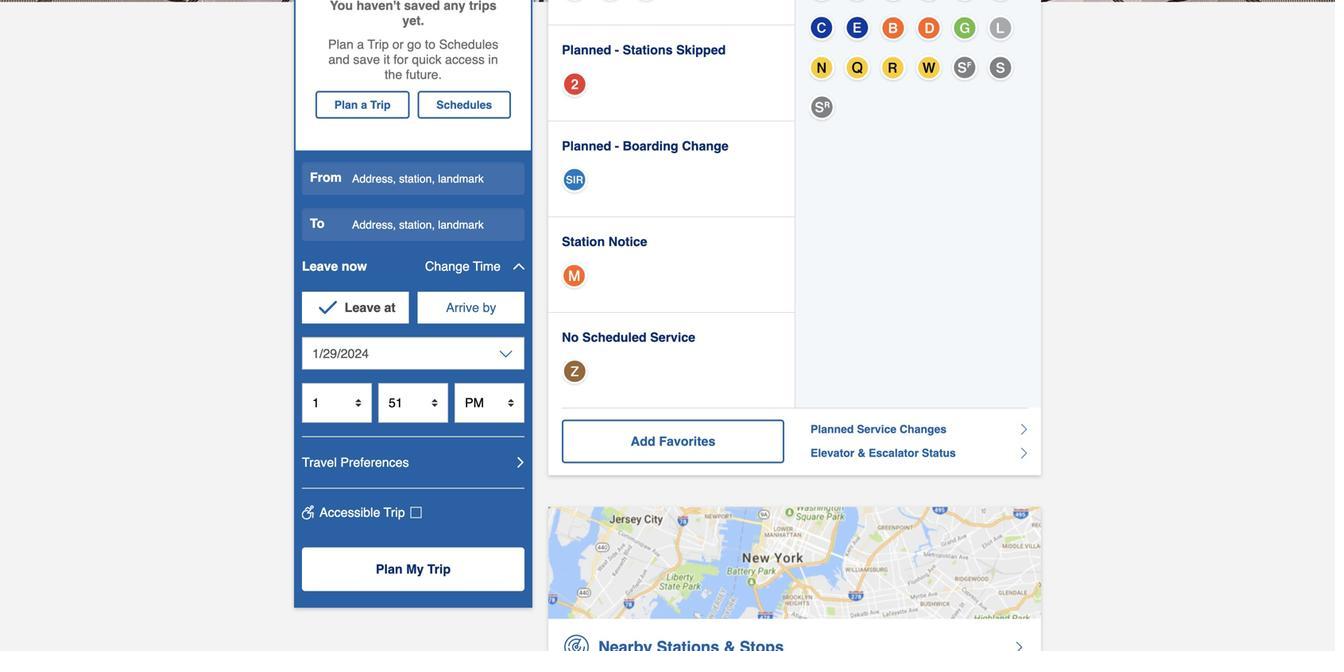 Task type: vqa. For each thing, say whether or not it's contained in the screenshot.
Ride in Breadcrumb element
no



Task type: describe. For each thing, give the bounding box(es) containing it.
yet.
[[402, 13, 424, 28]]

- for boarding
[[615, 139, 619, 153]]

radar image
[[564, 636, 589, 652]]

nearby map image
[[549, 508, 1042, 620]]

access
[[445, 52, 485, 67]]

scheduled
[[583, 330, 647, 345]]

1 vertical spatial service
[[857, 423, 897, 436]]

my
[[406, 563, 424, 577]]

add favorites button
[[562, 420, 785, 464]]

schedules inside plan a trip or go to schedules and save it for quick access in the         future.
[[439, 37, 499, 52]]

preferences
[[341, 456, 409, 470]]

now
[[342, 259, 367, 274]]

boarding
[[623, 139, 679, 153]]

in
[[488, 52, 498, 67]]

Select date (format month/day/year) text field
[[302, 338, 525, 370]]

save
[[353, 52, 380, 67]]

change inside region
[[425, 259, 470, 274]]

you
[[330, 0, 353, 13]]

no scheduled service heading
[[562, 330, 782, 345]]

elevator
[[811, 447, 855, 460]]

arrive by
[[446, 301, 496, 315]]

line h element
[[809, 95, 835, 120]]

changes
[[900, 423, 947, 436]]

planned - boarding change heading
[[562, 139, 782, 153]]

trips
[[469, 0, 497, 13]]

stations
[[623, 43, 673, 57]]

chevron right image
[[1014, 642, 1026, 652]]

station notice
[[562, 234, 648, 249]]

line b element
[[881, 15, 906, 41]]

line d element
[[917, 15, 942, 41]]

region containing leave at
[[299, 292, 528, 438]]

schedules link
[[418, 91, 511, 119]]

line 2 element
[[562, 71, 588, 97]]

&
[[858, 447, 866, 460]]

planned service changes link
[[811, 420, 1028, 444]]

arrive
[[446, 301, 479, 315]]

saved
[[404, 0, 440, 13]]

plan a trip button
[[316, 91, 410, 119]]

planned for planned - stations skipped
[[562, 43, 612, 57]]

it
[[384, 52, 390, 67]]

1 horizontal spatial change
[[682, 139, 729, 153]]

a for plan a trip
[[361, 99, 367, 111]]

leave now
[[302, 259, 367, 274]]

at
[[384, 301, 396, 315]]

plan for plan my trip
[[376, 563, 403, 577]]

line w element
[[917, 55, 942, 80]]

a for plan a trip or go to schedules and save it for quick access in the         future.
[[357, 37, 364, 52]]

leave for leave at
[[345, 301, 381, 315]]

planned - stations skipped
[[562, 43, 726, 57]]

station notice heading
[[562, 234, 782, 249]]

trip for plan a trip or go to schedules and save it for quick access in the         future.
[[368, 37, 389, 52]]

planned for planned service changes
[[811, 423, 854, 436]]

region containing you haven't saved any trips yet.
[[296, 0, 531, 592]]

line gs element
[[988, 55, 1014, 80]]



Task type: locate. For each thing, give the bounding box(es) containing it.
line n element
[[809, 55, 835, 80]]

0 vertical spatial plan
[[328, 37, 354, 52]]

1 horizontal spatial service
[[857, 423, 897, 436]]

plan up and
[[328, 37, 354, 52]]

0 horizontal spatial service
[[650, 330, 696, 345]]

time
[[473, 259, 501, 274]]

service
[[650, 330, 696, 345], [857, 423, 897, 436]]

0 vertical spatial service
[[650, 330, 696, 345]]

plan for plan a trip
[[335, 99, 358, 111]]

plan
[[328, 37, 354, 52], [335, 99, 358, 111], [376, 563, 403, 577]]

travel preferences button
[[302, 454, 525, 489]]

leave left at
[[345, 301, 381, 315]]

plan for plan a trip or go to schedules and save it for quick access in the         future.
[[328, 37, 354, 52]]

add
[[631, 435, 656, 449]]

a down the save
[[361, 99, 367, 111]]

leave
[[302, 259, 338, 274], [345, 301, 381, 315]]

line fs element
[[952, 55, 978, 80]]

station
[[562, 234, 605, 249]]

schedules inside schedules button
[[437, 99, 492, 111]]

list
[[562, 0, 782, 13], [809, 0, 1028, 132]]

schedules down access
[[437, 99, 492, 111]]

1 vertical spatial schedules
[[437, 99, 492, 111]]

-
[[615, 43, 619, 57], [615, 139, 619, 153]]

change
[[682, 139, 729, 153], [425, 259, 470, 274]]

1 vertical spatial planned
[[562, 139, 612, 153]]

planned - stations skipped heading
[[562, 43, 782, 57]]

To search field
[[302, 209, 525, 241]]

notice
[[609, 234, 648, 249]]

escalator
[[869, 447, 919, 460]]

planned up line 2 element
[[562, 43, 612, 57]]

plan a trip or go to schedules and save it for quick access in the         future.
[[328, 37, 499, 82]]

leave left now
[[302, 259, 338, 274]]

line m element
[[562, 263, 588, 289]]

1 vertical spatial a
[[361, 99, 367, 111]]

1 vertical spatial leave
[[345, 301, 381, 315]]

0 vertical spatial schedules
[[439, 37, 499, 52]]

plan inside plan a trip or go to schedules and save it for quick access in the         future.
[[328, 37, 354, 52]]

- for stations
[[615, 43, 619, 57]]

2 list from the left
[[809, 0, 1028, 132]]

None number field
[[302, 384, 372, 423], [378, 384, 448, 423], [302, 384, 372, 423], [378, 384, 448, 423]]

change time
[[425, 259, 501, 274]]

line r element
[[881, 55, 906, 80]]

to
[[310, 216, 325, 231]]

the
[[385, 67, 402, 82]]

plan left my
[[376, 563, 403, 577]]

- left stations at the top of page
[[615, 43, 619, 57]]

no
[[562, 330, 579, 345]]

trip down 'the'
[[370, 99, 391, 111]]

planned up line si element
[[562, 139, 612, 153]]

haven't
[[357, 0, 401, 13]]

line si element
[[562, 167, 588, 193]]

elevator & escalator status link
[[811, 444, 1028, 463]]

add favorites
[[631, 435, 716, 449]]

planned
[[562, 43, 612, 57], [562, 139, 612, 153], [811, 423, 854, 436]]

by
[[483, 301, 496, 315]]

plan inside button
[[335, 99, 358, 111]]

status
[[922, 447, 956, 460]]

0 vertical spatial change
[[682, 139, 729, 153]]

accessible
[[320, 506, 380, 520]]

planned for planned - boarding change
[[562, 139, 612, 153]]

trip inside plan a trip or go to schedules and save it for quick access in the         future.
[[368, 37, 389, 52]]

1 vertical spatial -
[[615, 139, 619, 153]]

or
[[393, 37, 404, 52]]

to
[[425, 37, 436, 52]]

0 horizontal spatial leave
[[302, 259, 338, 274]]

1 horizontal spatial list
[[809, 0, 1028, 132]]

any
[[444, 0, 466, 13]]

planned - boarding change
[[562, 139, 729, 153]]

trip inside button
[[370, 99, 391, 111]]

0 horizontal spatial list
[[562, 0, 782, 13]]

line c element
[[809, 15, 835, 41]]

go
[[407, 37, 422, 52]]

line e element
[[845, 15, 871, 41]]

quick
[[412, 52, 442, 67]]

a inside plan a trip or go to schedules and save it for quick access in the         future.
[[357, 37, 364, 52]]

region
[[296, 0, 531, 592], [299, 292, 528, 438]]

leave for leave now
[[302, 259, 338, 274]]

From search field
[[302, 163, 525, 195]]

trip right my
[[428, 563, 451, 577]]

schedules up access
[[439, 37, 499, 52]]

chevron down image
[[500, 348, 513, 361]]

0 horizontal spatial change
[[425, 259, 470, 274]]

trip for plan a trip
[[370, 99, 391, 111]]

leave at
[[345, 301, 396, 315]]

elevator & escalator status
[[811, 447, 956, 460]]

trip
[[368, 37, 389, 52], [370, 99, 391, 111], [384, 506, 405, 520], [428, 563, 451, 577]]

1 vertical spatial change
[[425, 259, 470, 274]]

0 vertical spatial leave
[[302, 259, 338, 274]]

- left the boarding
[[615, 139, 619, 153]]

trip for plan my trip
[[428, 563, 451, 577]]

planned service changes
[[811, 423, 947, 436]]

planned up elevator
[[811, 423, 854, 436]]

travel
[[302, 456, 337, 470]]

you haven't saved any trips yet.
[[330, 0, 497, 28]]

change right the boarding
[[682, 139, 729, 153]]

no scheduled service
[[562, 330, 696, 345]]

a inside button
[[361, 99, 367, 111]]

plan a trip
[[335, 99, 391, 111]]

a up the save
[[357, 37, 364, 52]]

schedules
[[439, 37, 499, 52], [437, 99, 492, 111]]

plan down and
[[335, 99, 358, 111]]

service up elevator & escalator status
[[857, 423, 897, 436]]

line z element
[[562, 359, 588, 384]]

service right the scheduled
[[650, 330, 696, 345]]

accessible trip
[[320, 506, 405, 520]]

2 - from the top
[[615, 139, 619, 153]]

line l element
[[988, 15, 1014, 41]]

0 vertical spatial -
[[615, 43, 619, 57]]

a
[[357, 37, 364, 52], [361, 99, 367, 111]]

travel preferences
[[302, 456, 409, 470]]

plan my trip
[[376, 563, 451, 577]]

skipped
[[677, 43, 726, 57]]

plan my trip link
[[302, 548, 525, 592]]

0 vertical spatial planned
[[562, 43, 612, 57]]

1 list from the left
[[562, 0, 782, 13]]

line q element
[[845, 55, 871, 80]]

2 vertical spatial plan
[[376, 563, 403, 577]]

trip right accessible
[[384, 506, 405, 520]]

line g element
[[952, 15, 978, 41]]

trip up it
[[368, 37, 389, 52]]

future.
[[406, 67, 442, 82]]

schedules button
[[418, 91, 511, 119]]

1 horizontal spatial leave
[[345, 301, 381, 315]]

0 vertical spatial a
[[357, 37, 364, 52]]

and
[[329, 52, 350, 67]]

1 vertical spatial plan
[[335, 99, 358, 111]]

favorites
[[659, 435, 716, 449]]

from
[[310, 170, 342, 185]]

1 - from the top
[[615, 43, 619, 57]]

2 vertical spatial planned
[[811, 423, 854, 436]]

for
[[394, 52, 408, 67]]

change left time
[[425, 259, 470, 274]]



